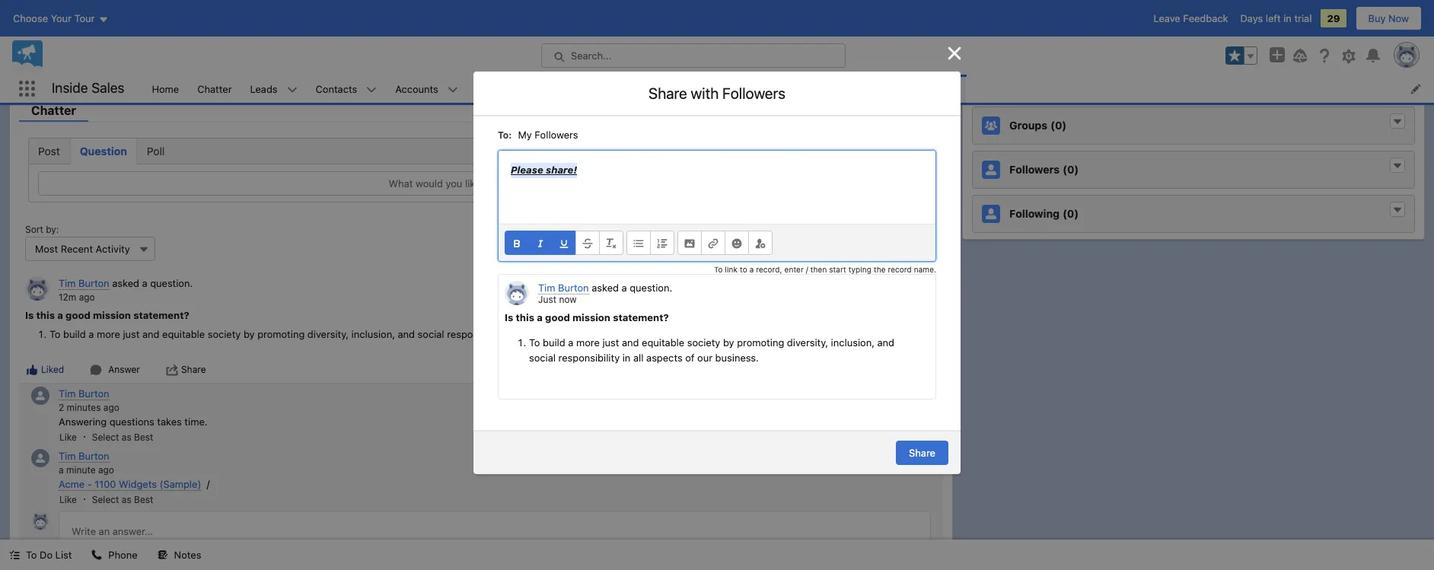 Task type: locate. For each thing, give the bounding box(es) containing it.
is for just now
[[505, 312, 513, 324]]

asked a question.
[[589, 281, 672, 294]]

build down the "just now" link
[[543, 337, 565, 349]]

0 vertical spatial 2
[[894, 364, 899, 375]]

1 horizontal spatial by
[[723, 337, 734, 349]]

good inside the tim burton, just now element
[[66, 309, 90, 321]]

share for share button
[[909, 447, 936, 459]]

tim burton link up 12m ago link
[[59, 277, 109, 290]]

ago up questions
[[103, 402, 119, 413]]

in inside the tim burton, just now element
[[511, 328, 519, 340]]

1 vertical spatial of
[[685, 352, 695, 364]]

tim burton link up the minute
[[59, 450, 109, 463]]

as for tim burton 2 minutes ago
[[122, 431, 131, 443]]

chatter
[[197, 83, 232, 95], [31, 104, 76, 117]]

ago right 12m
[[79, 291, 95, 303]]

(0) right groups
[[1051, 119, 1067, 132]]

tim burton image up to do list "button"
[[31, 511, 49, 530]]

of
[[574, 328, 583, 340], [685, 352, 695, 364]]

0 horizontal spatial chatter
[[31, 104, 76, 117]]

revenue
[[1039, 47, 1079, 59]]

notes button
[[148, 540, 210, 570]]

chatter link down inside
[[19, 104, 88, 122]]

as for tim burton a minute ago
[[122, 494, 131, 505]]

typing
[[849, 265, 872, 274]]

tim up 'minutes'
[[59, 387, 76, 399]]

diversity,
[[307, 328, 349, 340], [787, 337, 828, 349]]

a
[[750, 265, 754, 274], [142, 277, 147, 289], [622, 281, 627, 294], [57, 309, 63, 321], [537, 312, 543, 324], [89, 328, 94, 340], [568, 337, 574, 349], [59, 464, 64, 476]]

tim burton link up 'minutes'
[[59, 387, 109, 400]]

tim burton image
[[25, 276, 49, 301], [31, 449, 49, 467], [31, 511, 49, 530]]

as down acme - 1100 widgets (sample) link
[[122, 494, 131, 505]]

best down widgets on the left bottom of page
[[134, 494, 153, 505]]

1 vertical spatial business.
[[715, 352, 759, 364]]

0 vertical spatial burton
[[78, 277, 109, 289]]

1 select as best from the top
[[92, 431, 153, 443]]

2 left answers
[[894, 364, 899, 375]]

(0) for following (0)
[[1063, 207, 1079, 220]]

1 as from the top
[[122, 431, 131, 443]]

answers
[[902, 364, 937, 375]]

good down 12m ago link
[[66, 309, 90, 321]]

is this a good mission statement? inside the tim burton, just now element
[[25, 309, 189, 321]]

text default image
[[90, 364, 102, 376], [9, 550, 20, 560], [92, 550, 102, 560]]

0 horizontal spatial more
[[97, 328, 120, 340]]

1 vertical spatial our
[[697, 352, 713, 364]]

is this a good mission statement? for just now
[[505, 312, 669, 324]]

1 vertical spatial tim burton image
[[31, 449, 49, 467]]

tab list
[[28, 138, 934, 164]]

to do list
[[26, 549, 72, 561]]

tim for asked
[[59, 277, 76, 289]]

list item down search... on the top of page
[[557, 75, 671, 103]]

tim inside tim burton a minute ago
[[59, 450, 76, 462]]

select as best button down questions
[[91, 431, 154, 443]]

to
[[483, 177, 493, 190], [740, 265, 747, 274]]

the
[[325, 50, 341, 63], [874, 265, 886, 274]]

like button for tim burton a minute ago
[[59, 494, 78, 505]]

1 vertical spatial best
[[134, 494, 153, 505]]

mission
[[93, 309, 131, 321], [573, 312, 610, 324]]

followers for share with followers
[[722, 85, 786, 102]]

like button down answering at the bottom left of page
[[59, 431, 78, 443]]

chatter.)
[[553, 50, 596, 63]]

1 like button from the top
[[59, 431, 78, 443]]

share inside button
[[909, 447, 936, 459]]

1 vertical spatial followers
[[535, 129, 578, 141]]

0 horizontal spatial question.
[[150, 277, 193, 289]]

2 like button from the top
[[59, 494, 78, 505]]

with up contacts at the top of page
[[301, 50, 322, 63]]

burton inside tim burton asked a question. 12m ago
[[78, 277, 109, 289]]

this for 12m ago
[[36, 309, 55, 321]]

1 vertical spatial chatter link
[[19, 104, 88, 122]]

0 vertical spatial the
[[325, 50, 341, 63]]

text default image inside share popup button
[[166, 364, 178, 376]]

0 vertical spatial tim
[[59, 277, 76, 289]]

time.
[[185, 416, 207, 428]]

2 answers status
[[894, 363, 937, 376]]

1 horizontal spatial is this a good mission statement?
[[505, 312, 669, 324]]

1 horizontal spatial social
[[529, 352, 556, 364]]

/ down time.
[[207, 478, 210, 490]]

tim burton image
[[31, 386, 49, 405]]

link
[[725, 265, 738, 274]]

as
[[122, 431, 131, 443], [122, 494, 131, 505]]

share
[[174, 50, 202, 63], [649, 85, 687, 102], [181, 364, 206, 375], [909, 447, 936, 459]]

2 burton from the top
[[78, 387, 109, 399]]

statement? for 12m ago
[[133, 309, 189, 321]]

format text element
[[505, 231, 623, 255]]

answer
[[108, 364, 140, 375]]

just
[[123, 328, 140, 340], [602, 337, 619, 349]]

1 vertical spatial aspects
[[646, 352, 683, 364]]

followers
[[722, 85, 786, 102], [535, 129, 578, 141], [1009, 163, 1060, 176]]

more down now
[[576, 337, 600, 349]]

responsibility inside the tim burton, just now element
[[447, 328, 508, 340]]

(0)
[[1051, 119, 1067, 132], [1063, 163, 1079, 176], [1063, 207, 1079, 220]]

just down 'asked a question.'
[[602, 337, 619, 349]]

record,
[[756, 265, 782, 274]]

followers up following at the right of page
[[1009, 163, 1060, 176]]

equitable inside the tim burton, just now element
[[162, 328, 205, 340]]

like button down acme
[[59, 494, 78, 505]]

asked
[[112, 277, 139, 289], [592, 281, 619, 294]]

1 vertical spatial ago
[[103, 402, 119, 413]]

2 inside status
[[894, 364, 899, 375]]

0 vertical spatial all
[[522, 328, 532, 340]]

do
[[40, 549, 53, 561]]

to:
[[498, 130, 512, 141]]

text default image left answer
[[90, 364, 102, 376]]

good for 12m ago
[[66, 309, 90, 321]]

1 vertical spatial select
[[92, 494, 119, 505]]

best
[[134, 431, 153, 443], [134, 494, 153, 505]]

(0) for groups (0)
[[1051, 119, 1067, 132]]

0 horizontal spatial is
[[25, 309, 34, 321]]

0 vertical spatial responsibility
[[447, 328, 508, 340]]

(sample) for ​  /
[[160, 478, 201, 490]]

just up answer
[[123, 328, 140, 340]]

2 vertical spatial (0)
[[1063, 207, 1079, 220]]

0 horizontal spatial good
[[66, 309, 90, 321]]

the left world.
[[325, 50, 341, 63]]

a inside tim burton asked a question. 12m ago
[[142, 277, 147, 289]]

2 vertical spatial ago
[[98, 464, 114, 476]]

select as best button for tim burton a minute ago
[[91, 494, 154, 505]]

1100
[[95, 478, 116, 490]]

to right 'link'
[[740, 265, 747, 274]]

0 horizontal spatial social
[[418, 328, 444, 340]]

select as best down acme - 1100 widgets (sample) link
[[92, 494, 153, 505]]

list
[[143, 75, 1434, 103]]

tim up the minute
[[59, 450, 76, 462]]

0 horizontal spatial with
[[301, 50, 322, 63]]

None text field
[[59, 512, 930, 570]]

(0) up following (0)
[[1063, 163, 1079, 176]]

tim
[[59, 277, 76, 289], [59, 387, 76, 399], [59, 450, 76, 462]]

0 vertical spatial social
[[418, 328, 444, 340]]

0 horizontal spatial aspects
[[535, 328, 571, 340]]

burton for asked
[[78, 277, 109, 289]]

1 vertical spatial responsibility
[[558, 352, 620, 364]]

2 select as best button from the top
[[91, 494, 154, 505]]

0 horizontal spatial all
[[522, 328, 532, 340]]

fytd revenue by quarter
[[1011, 47, 1130, 59]]

tim inside tim burton asked a question. 12m ago
[[59, 277, 76, 289]]

0 horizontal spatial diversity,
[[307, 328, 349, 340]]

0 horizontal spatial /
[[207, 478, 210, 490]]

contacts list item
[[306, 75, 386, 103]]

statement? down tim burton asked a question. 12m ago
[[133, 309, 189, 321]]

2 vertical spatial tim burton link
[[59, 450, 109, 463]]

now
[[1389, 12, 1409, 24]]

like for tim burton 2 minutes ago
[[59, 431, 77, 443]]

search... button
[[541, 43, 846, 68]]

liked button
[[25, 363, 65, 376]]

is this a good mission statement?
[[25, 309, 189, 321], [505, 312, 669, 324]]

tim inside tim burton 2 minutes ago
[[59, 387, 76, 399]]

1 tim burton link from the top
[[59, 277, 109, 290]]

select as best button down acme - 1100 widgets (sample) link
[[91, 494, 154, 505]]

select as best button
[[91, 431, 154, 443], [91, 494, 154, 505]]

0 vertical spatial of
[[574, 328, 583, 340]]

1 vertical spatial (sample)
[[160, 478, 201, 490]]

3 tim burton link from the top
[[59, 450, 109, 463]]

1 vertical spatial /
[[207, 478, 210, 490]]

2 like from the top
[[59, 494, 77, 505]]

1 horizontal spatial build
[[543, 337, 565, 349]]

3 list item from the left
[[854, 75, 966, 103]]

1 horizontal spatial 2
[[894, 364, 899, 375]]

0 vertical spatial as
[[122, 431, 131, 443]]

select for tim burton a minute ago
[[92, 494, 119, 505]]

0 vertical spatial to
[[483, 177, 493, 190]]

equitable up share popup button
[[162, 328, 205, 340]]

2 best from the top
[[134, 494, 153, 505]]

2 select as best from the top
[[92, 494, 153, 505]]

text default image inside phone button
[[92, 550, 102, 560]]

list item down colleagues
[[467, 75, 557, 103]]

to right like at left top
[[483, 177, 493, 190]]

with right the *
[[691, 85, 719, 102]]

least
[[408, 50, 431, 63]]

(sample) inside list
[[783, 83, 825, 95]]

0 vertical spatial (sample)
[[783, 83, 825, 95]]

tim up 12m
[[59, 277, 76, 289]]

1 horizontal spatial asked
[[592, 281, 619, 294]]

best for tim burton 2 minutes ago
[[134, 431, 153, 443]]

1 horizontal spatial society
[[687, 337, 720, 349]]

just now
[[538, 294, 577, 305]]

is this a good mission statement? down tim burton asked a question. 12m ago
[[25, 309, 189, 321]]

1 tim from the top
[[59, 277, 76, 289]]

leads list item
[[241, 75, 306, 103]]

more
[[97, 328, 120, 340], [576, 337, 600, 349]]

to inside button
[[483, 177, 493, 190]]

/
[[806, 265, 808, 274], [207, 478, 210, 490]]

leave
[[1154, 12, 1181, 24]]

chatter right the home link
[[197, 83, 232, 95]]

Please share! text field
[[499, 151, 936, 224]]

poll link
[[137, 139, 175, 164]]

tim burton image left the minute
[[31, 449, 49, 467]]

1 horizontal spatial mission
[[573, 312, 610, 324]]

followers right my
[[535, 129, 578, 141]]

0 vertical spatial (0)
[[1051, 119, 1067, 132]]

select as best for tim burton 2 minutes ago
[[92, 431, 153, 443]]

like down acme
[[59, 494, 77, 505]]

2 select from the top
[[92, 494, 119, 505]]

list item
[[467, 75, 557, 103], [557, 75, 671, 103], [854, 75, 966, 103]]

67
[[1081, 31, 1092, 42]]

0 vertical spatial select as best button
[[91, 431, 154, 443]]

asked inside tim burton asked a question. 12m ago
[[112, 277, 139, 289]]

0 horizontal spatial followers
[[535, 129, 578, 141]]

this
[[36, 309, 55, 321], [516, 312, 534, 324]]

burton up the minute
[[78, 450, 109, 462]]

equitable down 'asked a question.'
[[642, 337, 684, 349]]

ago inside tim burton a minute ago
[[98, 464, 114, 476]]

this for just now
[[516, 312, 534, 324]]

1 best from the top
[[134, 431, 153, 443]]

1 horizontal spatial question.
[[630, 281, 672, 294]]

ago for tim burton 2 minutes ago
[[103, 402, 119, 413]]

text default image left the phone
[[92, 550, 102, 560]]

select down 1100
[[92, 494, 119, 505]]

0 horizontal spatial your
[[205, 50, 227, 63]]

2 tim from the top
[[59, 387, 76, 399]]

1 vertical spatial 2
[[59, 402, 64, 413]]

to inside "button"
[[26, 549, 37, 561]]

1 horizontal spatial business.
[[715, 352, 759, 364]]

is inside the tim burton, just now element
[[25, 309, 34, 321]]

0 vertical spatial in
[[1284, 12, 1292, 24]]

burton inside tim burton a minute ago
[[78, 450, 109, 462]]

following (0)
[[1009, 207, 1079, 220]]

2 left 'minutes'
[[59, 402, 64, 413]]

text default image left do at the bottom of the page
[[9, 550, 20, 560]]

fytd
[[1011, 47, 1036, 59]]

0 vertical spatial best
[[134, 431, 153, 443]]

1 horizontal spatial our
[[697, 352, 713, 364]]

text default image
[[654, 84, 664, 94], [1392, 117, 1403, 127], [1392, 161, 1403, 172], [1392, 205, 1403, 216], [26, 364, 38, 376], [166, 364, 178, 376], [157, 550, 168, 560]]

(sample) right widgets on the left bottom of page
[[160, 478, 201, 490]]

world.
[[344, 50, 374, 63]]

about
[[31, 50, 57, 62]]

burton up 'minutes'
[[78, 387, 109, 399]]

0 vertical spatial ago
[[79, 291, 95, 303]]

1 horizontal spatial statement?
[[613, 312, 669, 324]]

statement? down 'asked a question.'
[[613, 312, 669, 324]]

(sample) right tomorrow
[[783, 83, 825, 95]]

0 horizontal spatial statement?
[[133, 309, 189, 321]]

your down background dropdown button
[[458, 50, 479, 63]]

*
[[680, 83, 685, 95]]

share inside popup button
[[181, 364, 206, 375]]

0 vertical spatial select as best
[[92, 431, 153, 443]]

1 vertical spatial like button
[[59, 494, 78, 505]]

more up answer button
[[97, 328, 120, 340]]

1 vertical spatial tim burton link
[[59, 387, 109, 400]]

select for tim burton 2 minutes ago
[[92, 431, 119, 443]]

a inside tim burton a minute ago
[[59, 464, 64, 476]]

0 horizontal spatial inclusion,
[[351, 328, 395, 340]]

0 horizontal spatial to
[[483, 177, 493, 190]]

1 horizontal spatial promoting
[[737, 337, 784, 349]]

1 vertical spatial tim
[[59, 387, 76, 399]]

burton for 2
[[78, 387, 109, 399]]

2 vertical spatial tim
[[59, 450, 76, 462]]

0 vertical spatial like
[[59, 431, 77, 443]]

followers right call
[[722, 85, 786, 102]]

ago up 1100
[[98, 464, 114, 476]]

leads link
[[241, 75, 287, 103]]

0 horizontal spatial this
[[36, 309, 55, 321]]

1 vertical spatial select as best button
[[91, 494, 154, 505]]

your left awesomeness
[[205, 50, 227, 63]]

2 as from the top
[[122, 494, 131, 505]]

best down the answering questions takes time.
[[134, 431, 153, 443]]

promoting inside the tim burton, just now element
[[257, 328, 305, 340]]

2 vertical spatial in
[[623, 352, 631, 364]]

chatter down inside
[[31, 104, 76, 117]]

select as best down questions
[[92, 431, 153, 443]]

equitable
[[162, 328, 205, 340], [642, 337, 684, 349]]

tim burton image left 12m
[[25, 276, 49, 301]]

the right "typing"
[[874, 265, 886, 274]]

(0) right following at the right of page
[[1063, 207, 1079, 220]]

3 burton from the top
[[78, 450, 109, 462]]

select as best for tim burton a minute ago
[[92, 494, 153, 505]]

burton inside tim burton 2 minutes ago
[[78, 387, 109, 399]]

select
[[92, 431, 119, 443], [92, 494, 119, 505]]

1 vertical spatial to
[[740, 265, 747, 274]]

know?
[[495, 177, 525, 190]]

accounts list item
[[386, 75, 467, 103]]

1 vertical spatial (0)
[[1063, 163, 1079, 176]]

share with followers
[[649, 85, 786, 102]]

build down 12m ago link
[[63, 328, 86, 340]]

mission for just now
[[573, 312, 610, 324]]

minutes
[[67, 402, 101, 413]]

text default image inside list item
[[654, 84, 664, 94]]

followers for to: my followers
[[535, 129, 578, 141]]

chatter link right home
[[188, 75, 241, 103]]

1 vertical spatial the
[[874, 265, 886, 274]]

inverse image
[[945, 44, 964, 63]]

good down the "just now" link
[[545, 312, 570, 324]]

question.
[[150, 277, 193, 289], [630, 281, 672, 294]]

0 horizontal spatial (sample)
[[160, 478, 201, 490]]

inside sales
[[52, 80, 124, 96]]

aspects inside the tim burton, just now element
[[535, 328, 571, 340]]

build inside the tim burton, just now element
[[63, 328, 86, 340]]

to left do at the bottom of the page
[[26, 549, 37, 561]]

about me
[[31, 50, 73, 62]]

mission for 12m ago
[[93, 309, 131, 321]]

1 burton from the top
[[78, 277, 109, 289]]

1 vertical spatial social
[[529, 352, 556, 364]]

burton up 12m ago link
[[78, 277, 109, 289]]

1 horizontal spatial the
[[874, 265, 886, 274]]

0 horizontal spatial mission
[[93, 309, 131, 321]]

(sample) for call maria tomorrow (sample)
[[783, 83, 825, 95]]

2 answers
[[894, 364, 937, 375]]

social inside the tim burton, just now element
[[418, 328, 444, 340]]

mission inside the tim burton, just now element
[[93, 309, 131, 321]]

poll
[[147, 145, 165, 158]]

1 vertical spatial as
[[122, 494, 131, 505]]

acme
[[59, 478, 85, 490]]

ago
[[79, 291, 95, 303], [103, 402, 119, 413], [98, 464, 114, 476]]

text default image inside answer button
[[90, 364, 102, 376]]

1 select as best button from the top
[[91, 431, 154, 443]]

with right the "least"
[[434, 50, 455, 63]]

0 vertical spatial followers
[[722, 85, 786, 102]]

sort by:
[[25, 224, 59, 235]]

inside
[[52, 80, 88, 96]]

1 horizontal spatial of
[[685, 352, 695, 364]]

0 horizontal spatial in
[[511, 328, 519, 340]]

0 vertical spatial our
[[586, 328, 601, 340]]

tim burton, just now element
[[19, 270, 943, 383]]

(sample)
[[783, 83, 825, 95], [160, 478, 201, 490]]

2 horizontal spatial followers
[[1009, 163, 1060, 176]]

to
[[714, 265, 723, 274], [49, 328, 61, 340], [529, 337, 540, 349], [26, 549, 37, 561]]

is this a good mission statement? down now
[[505, 312, 669, 324]]

text default image inside to do list "button"
[[9, 550, 20, 560]]

more inside the tim burton, just now element
[[97, 328, 120, 340]]

sep
[[1011, 31, 1028, 42]]

1 vertical spatial chatter
[[31, 104, 76, 117]]

ago inside tim burton 2 minutes ago
[[103, 402, 119, 413]]

select as best button for tim burton 2 minutes ago
[[91, 431, 154, 443]]

like down answering at the bottom left of page
[[59, 431, 77, 443]]

start
[[829, 265, 846, 274]]

all
[[522, 328, 532, 340], [633, 352, 644, 364]]

1 select from the top
[[92, 431, 119, 443]]

1 horizontal spatial all
[[633, 352, 644, 364]]

society inside the tim burton, just now element
[[208, 328, 241, 340]]

burton
[[78, 277, 109, 289], [78, 387, 109, 399], [78, 450, 109, 462]]

select down answering at the bottom left of page
[[92, 431, 119, 443]]

3 tim from the top
[[59, 450, 76, 462]]

0 horizontal spatial of
[[574, 328, 583, 340]]

our
[[586, 328, 601, 340], [697, 352, 713, 364]]

diversity, inside the tim burton, just now element
[[307, 328, 349, 340]]

group
[[1226, 46, 1258, 65]]

as down questions
[[122, 431, 131, 443]]

this inside the tim burton, just now element
[[36, 309, 55, 321]]

1 horizontal spatial good
[[545, 312, 570, 324]]

1 like from the top
[[59, 431, 77, 443]]

home link
[[143, 75, 188, 103]]

0 horizontal spatial by
[[244, 328, 255, 340]]

minute
[[66, 464, 96, 476]]

insert content element
[[678, 231, 773, 255]]

then
[[811, 265, 827, 274]]

mission down tim burton asked a question. 12m ago
[[93, 309, 131, 321]]

with
[[301, 50, 322, 63], [434, 50, 455, 63], [691, 85, 719, 102]]

2 tim burton link from the top
[[59, 387, 109, 400]]

to build a more just and equitable society by promoting diversity, inclusion, and social responsibility in all aspects of our business. inside the tim burton, just now element
[[49, 328, 647, 340]]

text default image for phone
[[92, 550, 102, 560]]

tim for 2
[[59, 387, 76, 399]]

statement? inside the tim burton, just now element
[[133, 309, 189, 321]]

mission down now
[[573, 312, 610, 324]]

toolbar
[[499, 224, 936, 261]]

/ left then
[[806, 265, 808, 274]]

list item down inverse icon
[[854, 75, 966, 103]]



Task type: vqa. For each thing, say whether or not it's contained in the screenshot.
bottommost of
yes



Task type: describe. For each thing, give the bounding box(es) containing it.
to link to a record, enter / then start typing the record name.
[[714, 265, 936, 274]]

business. inside the tim burton, just now element
[[604, 328, 647, 340]]

tim burton link for a minute ago
[[59, 450, 109, 463]]

0 vertical spatial tim burton image
[[25, 276, 49, 301]]

record
[[888, 265, 912, 274]]

inclusion, inside the tim burton, just now element
[[351, 328, 395, 340]]

share for share your awesomeness with the world. (or at least with your colleagues on chatter.)
[[174, 50, 202, 63]]

1 horizontal spatial to
[[740, 265, 747, 274]]

align text element
[[627, 231, 674, 255]]

list containing home
[[143, 75, 1434, 103]]

good for just now
[[545, 312, 570, 324]]

share button
[[165, 363, 207, 376]]

answering questions takes time.
[[59, 416, 207, 428]]

on
[[538, 50, 550, 63]]

1 vertical spatial all
[[633, 352, 644, 364]]

leave feedback link
[[1154, 12, 1228, 24]]

would
[[416, 177, 443, 190]]

sales
[[91, 80, 124, 96]]

name.
[[914, 265, 936, 274]]

like for tim burton a minute ago
[[59, 494, 77, 505]]

notes
[[174, 549, 201, 561]]

maria
[[708, 83, 733, 95]]

(or
[[377, 50, 393, 63]]

answer button
[[89, 363, 141, 376]]

post
[[38, 145, 60, 158]]

you
[[446, 177, 462, 190]]

to down just
[[529, 337, 540, 349]]

what
[[389, 177, 413, 190]]

Search this feed... search field
[[639, 237, 867, 261]]

like
[[465, 177, 481, 190]]

is this a good mission statement? for 12m ago
[[25, 309, 189, 321]]

1 horizontal spatial inclusion,
[[831, 337, 875, 349]]

12m ago link
[[59, 291, 95, 303]]

phone button
[[83, 540, 147, 570]]

share button
[[896, 441, 949, 465]]

png
[[1116, 31, 1132, 42]]

answering
[[59, 416, 107, 428]]

colleagues
[[482, 50, 535, 63]]

tim burton 2 minutes ago
[[59, 387, 119, 413]]

1 horizontal spatial equitable
[[642, 337, 684, 349]]

phone
[[108, 549, 138, 561]]

leave feedback
[[1154, 12, 1228, 24]]

awesomeness
[[229, 50, 299, 63]]

contacts
[[316, 83, 357, 95]]

contacts link
[[306, 75, 366, 103]]

1 horizontal spatial diversity,
[[787, 337, 828, 349]]

sep 29, 2023
[[1011, 31, 1069, 42]]

to do list button
[[0, 540, 81, 570]]

to up liked
[[49, 328, 61, 340]]

tim burton link for 2 minutes ago
[[59, 387, 109, 400]]

is for 12m ago
[[25, 309, 34, 321]]

buy
[[1368, 12, 1386, 24]]

1 horizontal spatial with
[[434, 50, 455, 63]]

1 horizontal spatial chatter
[[197, 83, 232, 95]]

at
[[396, 50, 405, 63]]

post link
[[29, 139, 70, 164]]

what would you like to know? button
[[38, 171, 875, 196]]

2 vertical spatial tim burton image
[[31, 511, 49, 530]]

2 vertical spatial followers
[[1009, 163, 1060, 176]]

to left 'link'
[[714, 265, 723, 274]]

statement? for just now
[[613, 312, 669, 324]]

buy now
[[1368, 12, 1409, 24]]

groups (0)
[[1009, 119, 1067, 132]]

tim for a
[[59, 450, 76, 462]]

buy now button
[[1355, 6, 1422, 30]]

followers (0)
[[1009, 163, 1079, 176]]

2 list item from the left
[[557, 75, 671, 103]]

all inside the tim burton, just now element
[[522, 328, 532, 340]]

1 your from the left
[[205, 50, 227, 63]]

question
[[80, 145, 127, 158]]

question link
[[70, 139, 137, 164]]

burton for a
[[78, 450, 109, 462]]

like button for tim burton 2 minutes ago
[[59, 431, 78, 443]]

12m
[[59, 291, 76, 303]]

takes
[[157, 416, 182, 428]]

days left in trial
[[1240, 12, 1312, 24]]

* call maria tomorrow (sample)
[[680, 83, 825, 95]]

2023
[[1046, 31, 1069, 42]]

please
[[511, 164, 543, 176]]

list
[[55, 549, 72, 561]]

text default image for to do list
[[9, 550, 20, 560]]

2 your from the left
[[458, 50, 479, 63]]

groups
[[1009, 119, 1048, 132]]

0 horizontal spatial chatter link
[[19, 104, 88, 122]]

by:
[[46, 224, 59, 235]]

-
[[87, 478, 92, 490]]

search...
[[571, 49, 612, 62]]

tim burton asked a question. 12m ago
[[59, 277, 193, 303]]

ago for tim burton a minute ago
[[98, 464, 114, 476]]

2 horizontal spatial with
[[691, 85, 719, 102]]

sort
[[25, 224, 43, 235]]

tim burton a minute ago
[[59, 450, 114, 476]]

our inside the tim burton, just now element
[[586, 328, 601, 340]]

accounts
[[395, 83, 438, 95]]

2 horizontal spatial in
[[1284, 12, 1292, 24]]

0 horizontal spatial the
[[325, 50, 341, 63]]

tim burton link for asked a question.
[[59, 277, 109, 290]]

call
[[688, 83, 705, 95]]

text default image inside liked button
[[26, 364, 38, 376]]

by inside the tim burton, just now element
[[244, 328, 255, 340]]

just
[[538, 294, 557, 305]]

ago inside tim burton asked a question. 12m ago
[[79, 291, 95, 303]]

question. inside tim burton asked a question. 12m ago
[[150, 277, 193, 289]]

share for share with followers
[[649, 85, 687, 102]]

tab list containing post
[[28, 138, 934, 164]]

2 inside tim burton 2 minutes ago
[[59, 402, 64, 413]]

kb
[[1092, 31, 1104, 42]]

trial
[[1294, 12, 1312, 24]]

29,
[[1030, 31, 1044, 42]]

questions
[[109, 416, 154, 428]]

background button
[[20, 15, 942, 39]]

home
[[152, 83, 179, 95]]

please share!
[[511, 164, 577, 176]]

enter
[[785, 265, 804, 274]]

1 horizontal spatial just
[[602, 337, 619, 349]]

0 vertical spatial /
[[806, 265, 808, 274]]

(0) for followers (0)
[[1063, 163, 1079, 176]]

share!
[[546, 164, 577, 176]]

29
[[1327, 12, 1340, 24]]

of inside the tim burton, just now element
[[574, 328, 583, 340]]

2 horizontal spatial by
[[1081, 47, 1092, 59]]

1 horizontal spatial more
[[576, 337, 600, 349]]

accounts link
[[386, 75, 448, 103]]

0 horizontal spatial just
[[123, 328, 140, 340]]

just now link
[[538, 294, 577, 305]]

1 horizontal spatial chatter link
[[188, 75, 241, 103]]

1 horizontal spatial aspects
[[646, 352, 683, 364]]

widgets
[[119, 478, 157, 490]]

text default image inside notes button
[[157, 550, 168, 560]]

leads
[[250, 83, 278, 95]]

days
[[1240, 12, 1263, 24]]

1 list item from the left
[[467, 75, 557, 103]]

best for tim burton a minute ago
[[134, 494, 153, 505]]

liked
[[41, 364, 64, 375]]



